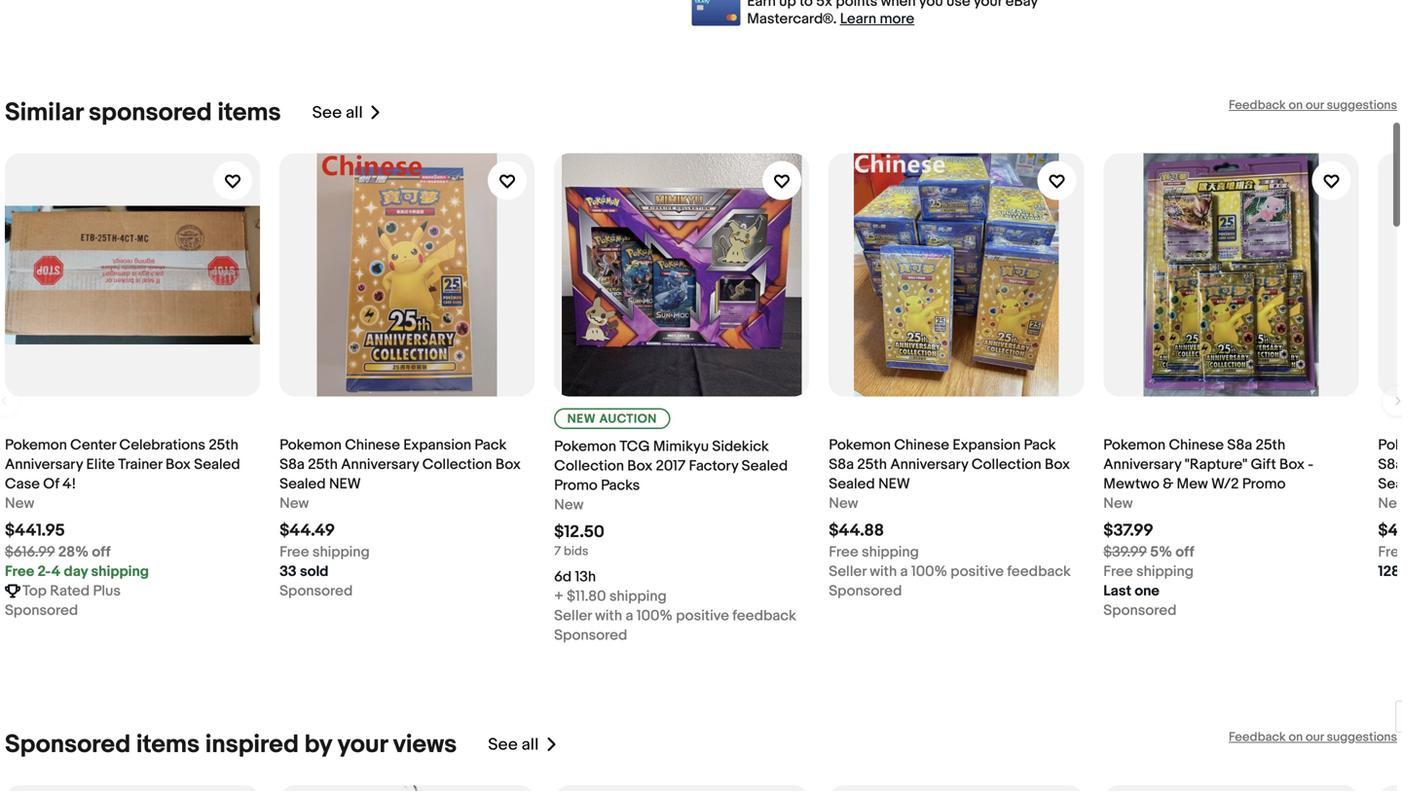 Task type: vqa. For each thing, say whether or not it's contained in the screenshot.
topmost our
yes



Task type: describe. For each thing, give the bounding box(es) containing it.
ebay
[[1006, 0, 1038, 10]]

when
[[881, 0, 916, 10]]

trainer
[[118, 456, 162, 474]]

$44.49
[[280, 521, 335, 542]]

anniversary inside "pokemon center celebrations 25th anniversary elite trainer box sealed case of 4! new $441.95 $616.99 28% off free 2-4 day shipping"
[[5, 456, 83, 474]]

pok new $42 free 128 
[[1378, 437, 1402, 581]]

elite
[[86, 456, 115, 474]]

feedback on our suggestions for sponsored items inspired by your views
[[1229, 730, 1398, 746]]

bids
[[564, 544, 589, 560]]

our for similar sponsored items
[[1306, 98, 1324, 113]]

pokemon for $44.49
[[280, 437, 342, 454]]

feedback on our suggestions link for sponsored items inspired by your views
[[1229, 730, 1398, 746]]

+ $11.80 shipping text field
[[554, 587, 667, 607]]

off inside "pokemon center celebrations 25th anniversary elite trainer box sealed case of 4! new $441.95 $616.99 28% off free 2-4 day shipping"
[[92, 544, 111, 561]]

new inside "pokemon center celebrations 25th anniversary elite trainer box sealed case of 4! new $441.95 $616.99 28% off free 2-4 day shipping"
[[5, 495, 34, 513]]

box inside pokemon chinese s8a 25th anniversary "rapture" gift box - mewtwo & mew w/2 promo new $37.99 $39.99 5% off free shipping last one sponsored
[[1280, 456, 1305, 474]]

new text field for $37.99
[[1104, 494, 1133, 514]]

factory
[[689, 458, 738, 475]]

promo inside pokemon tcg mimikyu sidekick collection box 2017 factory sealed promo packs new $12.50 7 bids 6d 13h + $11.80 shipping seller with a 100% positive feedback sponsored
[[554, 477, 598, 495]]

with inside pokemon tcg mimikyu sidekick collection box 2017 factory sealed promo packs new $12.50 7 bids 6d 13h + $11.80 shipping seller with a 100% positive feedback sponsored
[[595, 608, 622, 625]]

Seller with a 100% positive feedback text field
[[554, 607, 796, 626]]

our for sponsored items inspired by your views
[[1306, 730, 1324, 746]]

33 sold text field
[[280, 562, 329, 582]]

of
[[43, 476, 59, 493]]

similar
[[5, 98, 83, 128]]

suggestions for similar sponsored items
[[1327, 98, 1398, 113]]

off inside pokemon chinese s8a 25th anniversary "rapture" gift box - mewtwo & mew w/2 promo new $37.99 $39.99 5% off free shipping last one sponsored
[[1176, 544, 1195, 561]]

feedback for sponsored items inspired by your views
[[1229, 730, 1286, 746]]

shipping inside pokemon chinese expansion pack s8a 25th anniversary collection box sealed new new $44.88 free shipping seller with a 100% positive feedback sponsored
[[862, 544, 919, 561]]

box inside pokemon tcg mimikyu sidekick collection box 2017 factory sealed promo packs new $12.50 7 bids 6d 13h + $11.80 shipping seller with a 100% positive feedback sponsored
[[627, 458, 653, 475]]

gift
[[1251, 456, 1276, 474]]

s8a for $44.88
[[829, 456, 854, 474]]

promo inside pokemon chinese s8a 25th anniversary "rapture" gift box - mewtwo & mew w/2 promo new $37.99 $39.99 5% off free shipping last one sponsored
[[1243, 476, 1286, 493]]

free inside "pokemon center celebrations 25th anniversary elite trainer box sealed case of 4! new $441.95 $616.99 28% off free 2-4 day shipping"
[[5, 563, 34, 581]]

sponsored inside pokemon chinese expansion pack s8a 25th anniversary collection box sealed new new $44.49 free shipping 33 sold sponsored
[[280, 583, 353, 600]]

7
[[554, 544, 561, 560]]

pack for $44.88
[[1024, 437, 1056, 454]]

$11.80
[[567, 588, 606, 606]]

100% inside pokemon chinese expansion pack s8a 25th anniversary collection box sealed new new $44.88 free shipping seller with a 100% positive feedback sponsored
[[911, 563, 948, 581]]

Seller with a 100% positive feedback text field
[[829, 562, 1071, 582]]

Free text field
[[1378, 543, 1402, 562]]

shipping inside pokemon tcg mimikyu sidekick collection box 2017 factory sealed promo packs new $12.50 7 bids 6d 13h + $11.80 shipping seller with a 100% positive feedback sponsored
[[609, 588, 667, 606]]

pokemon tcg mimikyu sidekick collection box 2017 factory sealed promo packs new $12.50 7 bids 6d 13h + $11.80 shipping seller with a 100% positive feedback sponsored
[[554, 438, 796, 645]]

128 text field
[[1378, 562, 1402, 582]]

"rapture"
[[1185, 456, 1248, 474]]

+
[[554, 588, 564, 606]]

7 bids text field
[[554, 544, 589, 560]]

33
[[280, 563, 297, 581]]

$42
[[1378, 521, 1402, 542]]

new text field for $12.50
[[554, 496, 584, 515]]

13h
[[575, 569, 596, 586]]

a inside pokemon tcg mimikyu sidekick collection box 2017 factory sealed promo packs new $12.50 7 bids 6d 13h + $11.80 shipping seller with a 100% positive feedback sponsored
[[626, 608, 633, 625]]

w/2
[[1212, 476, 1239, 493]]

28%
[[58, 544, 89, 561]]

more
[[880, 10, 915, 28]]

mew
[[1177, 476, 1208, 493]]

earn
[[747, 0, 776, 10]]

shipping inside "pokemon center celebrations 25th anniversary elite trainer box sealed case of 4! new $441.95 $616.99 28% off free 2-4 day shipping"
[[91, 563, 149, 581]]

sealed inside pokemon chinese expansion pack s8a 25th anniversary collection box sealed new new $44.88 free shipping seller with a 100% positive feedback sponsored
[[829, 476, 875, 493]]

new inside pokemon chinese expansion pack s8a 25th anniversary collection box sealed new new $44.49 free shipping 33 sold sponsored
[[280, 495, 309, 513]]

feedback inside pokemon tcg mimikyu sidekick collection box 2017 factory sealed promo packs new $12.50 7 bids 6d 13h + $11.80 shipping seller with a 100% positive feedback sponsored
[[733, 608, 796, 625]]

feedback on our suggestions for similar sponsored items
[[1229, 98, 1398, 113]]

pokemon chinese expansion pack s8a 25th anniversary collection box sealed new new $44.49 free shipping 33 sold sponsored
[[280, 437, 521, 600]]

25th inside pokemon chinese s8a 25th anniversary "rapture" gift box - mewtwo & mew w/2 promo new $37.99 $39.99 5% off free shipping last one sponsored
[[1256, 437, 1286, 454]]

new up the $42 text field
[[1378, 495, 1402, 513]]

sponsored inside pokemon chinese s8a 25th anniversary "rapture" gift box - mewtwo & mew w/2 promo new $37.99 $39.99 5% off free shipping last one sponsored
[[1104, 602, 1177, 620]]

sponsored text field down $11.80
[[554, 626, 627, 646]]

learn more link
[[840, 10, 915, 28]]

Top Rated Plus text field
[[22, 582, 121, 601]]

25th inside pokemon chinese expansion pack s8a 25th anniversary collection box sealed new new $44.88 free shipping seller with a 100% positive feedback sponsored
[[857, 456, 887, 474]]

see all link for similar sponsored items
[[312, 98, 382, 128]]

2017
[[656, 458, 686, 475]]

expansion for $44.49
[[403, 437, 471, 454]]

suggestions for sponsored items inspired by your views
[[1327, 730, 1398, 746]]

new text field for $44.88
[[829, 494, 858, 514]]

anniversary inside pokemon chinese expansion pack s8a 25th anniversary collection box sealed new new $44.49 free shipping 33 sold sponsored
[[341, 456, 419, 474]]

box inside pokemon chinese expansion pack s8a 25th anniversary collection box sealed new new $44.49 free shipping 33 sold sponsored
[[496, 456, 521, 474]]

free inside pokemon chinese s8a 25th anniversary "rapture" gift box - mewtwo & mew w/2 promo new $37.99 $39.99 5% off free shipping last one sponsored
[[1104, 563, 1133, 581]]

see all for sponsored items inspired by your views
[[488, 735, 539, 756]]

celebrations
[[119, 437, 205, 454]]

mewtwo
[[1104, 476, 1160, 493]]

box inside pokemon chinese expansion pack s8a 25th anniversary collection box sealed new new $44.88 free shipping seller with a 100% positive feedback sponsored
[[1045, 456, 1070, 474]]

pokemon for $44.88
[[829, 437, 891, 454]]

top
[[22, 583, 47, 600]]

new for $44.88
[[879, 476, 910, 493]]

pokemon chinese expansion pack s8a 25th anniversary collection box sealed new new $44.88 free shipping seller with a 100% positive feedback sponsored
[[829, 437, 1071, 600]]

chinese for $44.88
[[894, 437, 950, 454]]

sponsored text field down top
[[5, 601, 78, 621]]

Last one text field
[[1104, 582, 1160, 601]]

pokemon center celebrations 25th anniversary elite trainer box sealed case of 4! new $441.95 $616.99 28% off free 2-4 day shipping
[[5, 437, 240, 581]]

previous price $39.99 5% off text field
[[1104, 543, 1195, 562]]

collection inside pokemon tcg mimikyu sidekick collection box 2017 factory sealed promo packs new $12.50 7 bids 6d 13h + $11.80 shipping seller with a 100% positive feedback sponsored
[[554, 458, 624, 475]]

$44.88 text field
[[829, 521, 884, 542]]

mastercard®.
[[747, 10, 837, 28]]

on for sponsored items inspired by your views
[[1289, 730, 1303, 746]]

$42 text field
[[1378, 521, 1402, 542]]

new auction
[[567, 412, 657, 427]]

see all for similar sponsored items
[[312, 103, 363, 123]]

learn more
[[840, 10, 915, 28]]

case
[[5, 476, 40, 493]]

4!
[[62, 476, 76, 493]]

25th inside pokemon chinese expansion pack s8a 25th anniversary collection box sealed new new $44.49 free shipping 33 sold sponsored
[[308, 456, 338, 474]]

new inside pokemon tcg mimikyu sidekick collection box 2017 factory sealed promo packs new $12.50 7 bids 6d 13h + $11.80 shipping seller with a 100% positive feedback sponsored
[[554, 497, 584, 514]]

auction
[[599, 412, 657, 427]]

pokemon for $12.50
[[554, 438, 616, 456]]

sponsored text field down "one"
[[1104, 601, 1177, 621]]

5x
[[816, 0, 833, 10]]

1 horizontal spatial items
[[218, 98, 281, 128]]

See all text field
[[488, 735, 539, 756]]

anniversary inside pokemon chinese s8a 25th anniversary "rapture" gift box - mewtwo & mew w/2 promo new $37.99 $39.99 5% off free shipping last one sponsored
[[1104, 456, 1182, 474]]

rated
[[50, 583, 90, 600]]

$441.95
[[5, 521, 65, 542]]



Task type: locate. For each thing, give the bounding box(es) containing it.
new text field for $441.95
[[5, 494, 34, 514]]

0 vertical spatial your
[[974, 0, 1002, 10]]

free up 128 text field
[[1378, 544, 1402, 561]]

1 horizontal spatial chinese
[[894, 437, 950, 454]]

4 new text field from the left
[[1378, 494, 1402, 514]]

day
[[64, 563, 88, 581]]

positive
[[951, 563, 1004, 581], [676, 608, 729, 625]]

pokemon inside "pokemon center celebrations 25th anniversary elite trainer box sealed case of 4! new $441.95 $616.99 28% off free 2-4 day shipping"
[[5, 437, 67, 454]]

s8a up gift
[[1227, 437, 1253, 454]]

0 vertical spatial see all
[[312, 103, 363, 123]]

0 vertical spatial a
[[900, 563, 908, 581]]

pokemon up $44.88 text field
[[829, 437, 891, 454]]

0 horizontal spatial positive
[[676, 608, 729, 625]]

sealed down celebrations
[[194, 456, 240, 474]]

1 horizontal spatial new
[[567, 412, 596, 427]]

Free 2-4 day shipping text field
[[5, 562, 149, 582]]

2-
[[37, 563, 51, 581]]

sealed down sidekick at right
[[742, 458, 788, 475]]

1 vertical spatial items
[[136, 730, 200, 761]]

1 on from the top
[[1289, 98, 1303, 113]]

new
[[567, 412, 596, 427], [329, 476, 361, 493], [879, 476, 910, 493]]

3 anniversary from the left
[[890, 456, 968, 474]]

s8a for $44.49
[[280, 456, 305, 474]]

feedback on our suggestions link
[[1229, 98, 1398, 113], [1229, 730, 1398, 746]]

2 horizontal spatial chinese
[[1169, 437, 1224, 454]]

Free shipping text field
[[280, 543, 370, 562], [829, 543, 919, 562]]

$37.99
[[1104, 521, 1154, 542]]

0 horizontal spatial chinese
[[345, 437, 400, 454]]

expansion inside pokemon chinese expansion pack s8a 25th anniversary collection box sealed new new $44.88 free shipping seller with a 100% positive feedback sponsored
[[953, 437, 1021, 454]]

your inside earn up to 5x points when you use your ebay mastercard®.
[[974, 0, 1002, 10]]

items
[[218, 98, 281, 128], [136, 730, 200, 761]]

see all link for sponsored items inspired by your views
[[488, 730, 558, 761]]

0 horizontal spatial all
[[346, 103, 363, 123]]

2 off from the left
[[1176, 544, 1195, 561]]

free shipping text field up sold
[[280, 543, 370, 562]]

2 chinese from the left
[[894, 437, 950, 454]]

free inside pokemon chinese expansion pack s8a 25th anniversary collection box sealed new new $44.49 free shipping 33 sold sponsored
[[280, 544, 309, 561]]

1 vertical spatial your
[[338, 730, 387, 761]]

1 horizontal spatial pack
[[1024, 437, 1056, 454]]

free inside pokemon chinese expansion pack s8a 25th anniversary collection box sealed new new $44.88 free shipping seller with a 100% positive feedback sponsored
[[829, 544, 859, 561]]

free down $44.88 text field
[[829, 544, 859, 561]]

0 horizontal spatial free shipping text field
[[280, 543, 370, 562]]

collection inside pokemon chinese expansion pack s8a 25th anniversary collection box sealed new new $44.49 free shipping 33 sold sponsored
[[422, 456, 492, 474]]

new left auction
[[567, 412, 596, 427]]

0 vertical spatial our
[[1306, 98, 1324, 113]]

$441.95 text field
[[5, 521, 65, 542]]

0 vertical spatial feedback on our suggestions
[[1229, 98, 1398, 113]]

sealed up $44.49 at the bottom of page
[[280, 476, 326, 493]]

on for similar sponsored items
[[1289, 98, 1303, 113]]

1 vertical spatial see
[[488, 735, 518, 756]]

sponsored inside pokemon chinese expansion pack s8a 25th anniversary collection box sealed new new $44.88 free shipping seller with a 100% positive feedback sponsored
[[829, 583, 902, 600]]

sealed
[[194, 456, 240, 474], [742, 458, 788, 475], [280, 476, 326, 493], [829, 476, 875, 493]]

free down $616.99
[[5, 563, 34, 581]]

1 new text field from the left
[[280, 494, 309, 514]]

mimikyu
[[653, 438, 709, 456]]

feedback on our suggestions link for similar sponsored items
[[1229, 98, 1398, 113]]

1 horizontal spatial feedback
[[1007, 563, 1071, 581]]

sealed inside pokemon chinese expansion pack s8a 25th anniversary collection box sealed new new $44.49 free shipping 33 sold sponsored
[[280, 476, 326, 493]]

1 vertical spatial all
[[522, 735, 539, 756]]

pokemon inside pokemon tcg mimikyu sidekick collection box 2017 factory sealed promo packs new $12.50 7 bids 6d 13h + $11.80 shipping seller with a 100% positive feedback sponsored
[[554, 438, 616, 456]]

4
[[51, 563, 61, 581]]

0 horizontal spatial collection
[[422, 456, 492, 474]]

sealed inside pokemon tcg mimikyu sidekick collection box 2017 factory sealed promo packs new $12.50 7 bids 6d 13h + $11.80 shipping seller with a 100% positive feedback sponsored
[[742, 458, 788, 475]]

free
[[280, 544, 309, 561], [829, 544, 859, 561], [1378, 544, 1402, 561], [5, 563, 34, 581], [1104, 563, 1133, 581]]

on
[[1289, 98, 1303, 113], [1289, 730, 1303, 746]]

1 horizontal spatial off
[[1176, 544, 1195, 561]]

pack inside pokemon chinese expansion pack s8a 25th anniversary collection box sealed new new $44.88 free shipping seller with a 100% positive feedback sponsored
[[1024, 437, 1056, 454]]

feedback for similar sponsored items
[[1229, 98, 1286, 113]]

use
[[947, 0, 971, 10]]

chinese inside pokemon chinese expansion pack s8a 25th anniversary collection box sealed new new $44.49 free shipping 33 sold sponsored
[[345, 437, 400, 454]]

free up 33 at the bottom of page
[[280, 544, 309, 561]]

3 new text field from the left
[[1104, 494, 1133, 514]]

1 horizontal spatial promo
[[1243, 476, 1286, 493]]

new up $44.88 text field
[[829, 495, 858, 513]]

0 vertical spatial with
[[870, 563, 897, 581]]

0 horizontal spatial s8a
[[280, 456, 305, 474]]

sidekick
[[712, 438, 769, 456]]

shipping inside pokemon chinese expansion pack s8a 25th anniversary collection box sealed new new $44.49 free shipping 33 sold sponsored
[[312, 544, 370, 561]]

new text field down mewtwo
[[1104, 494, 1133, 514]]

pok
[[1378, 437, 1402, 454]]

shipping up 'plus'
[[91, 563, 149, 581]]

expansion inside pokemon chinese expansion pack s8a 25th anniversary collection box sealed new new $44.49 free shipping 33 sold sponsored
[[403, 437, 471, 454]]

1 horizontal spatial new text field
[[554, 496, 584, 515]]

1 vertical spatial our
[[1306, 730, 1324, 746]]

points
[[836, 0, 878, 10]]

1 vertical spatial see all link
[[488, 730, 558, 761]]

2 pack from the left
[[1024, 437, 1056, 454]]

0 vertical spatial feedback
[[1229, 98, 1286, 113]]

seller inside pokemon chinese expansion pack s8a 25th anniversary collection box sealed new new $44.88 free shipping seller with a 100% positive feedback sponsored
[[829, 563, 867, 581]]

new text field up $44.88 text field
[[829, 494, 858, 514]]

shipping up seller with a 100% positive feedback text box
[[609, 588, 667, 606]]

all for sponsored items inspired by your views
[[522, 735, 539, 756]]

plus
[[93, 583, 121, 600]]

positive inside pokemon tcg mimikyu sidekick collection box 2017 factory sealed promo packs new $12.50 7 bids 6d 13h + $11.80 shipping seller with a 100% positive feedback sponsored
[[676, 608, 729, 625]]

off right 5%
[[1176, 544, 1195, 561]]

shipping down 5%
[[1137, 563, 1194, 581]]

1 feedback on our suggestions link from the top
[[1229, 98, 1398, 113]]

new
[[5, 495, 34, 513], [280, 495, 309, 513], [829, 495, 858, 513], [1104, 495, 1133, 513], [1378, 495, 1402, 513], [554, 497, 584, 514]]

0 horizontal spatial pack
[[475, 437, 507, 454]]

1 vertical spatial positive
[[676, 608, 729, 625]]

chinese inside pokemon chinese s8a 25th anniversary "rapture" gift box - mewtwo & mew w/2 promo new $37.99 $39.99 5% off free shipping last one sponsored
[[1169, 437, 1224, 454]]

0 vertical spatial seller
[[829, 563, 867, 581]]

all for similar sponsored items
[[346, 103, 363, 123]]

2 expansion from the left
[[953, 437, 1021, 454]]

collection for $44.88
[[972, 456, 1042, 474]]

5%
[[1150, 544, 1173, 561]]

$12.50 text field
[[554, 523, 605, 543]]

anniversary inside pokemon chinese expansion pack s8a 25th anniversary collection box sealed new new $44.88 free shipping seller with a 100% positive feedback sponsored
[[890, 456, 968, 474]]

sold
[[300, 563, 329, 581]]

s8a inside pokemon chinese expansion pack s8a 25th anniversary collection box sealed new new $44.49 free shipping 33 sold sponsored
[[280, 456, 305, 474]]

1 free shipping text field from the left
[[280, 543, 370, 562]]

0 vertical spatial positive
[[951, 563, 1004, 581]]

s8a
[[1227, 437, 1253, 454], [280, 456, 305, 474], [829, 456, 854, 474]]

chinese inside pokemon chinese expansion pack s8a 25th anniversary collection box sealed new new $44.88 free shipping seller with a 100% positive feedback sponsored
[[894, 437, 950, 454]]

1 vertical spatial on
[[1289, 730, 1303, 746]]

off right 28%
[[92, 544, 111, 561]]

new text field up the $42 text field
[[1378, 494, 1402, 514]]

$12.50
[[554, 523, 605, 543]]

seller down $11.80
[[554, 608, 592, 625]]

seller down $44.88 text field
[[829, 563, 867, 581]]

new text field for $44.49
[[280, 494, 309, 514]]

Sponsored text field
[[280, 582, 353, 601]]

0 vertical spatial feedback on our suggestions link
[[1229, 98, 1398, 113]]

1 pack from the left
[[475, 437, 507, 454]]

-
[[1308, 456, 1314, 474]]

see
[[312, 103, 342, 123], [488, 735, 518, 756]]

1 vertical spatial feedback
[[1229, 730, 1286, 746]]

1 vertical spatial suggestions
[[1327, 730, 1398, 746]]

1 horizontal spatial see all link
[[488, 730, 558, 761]]

pokemon for new
[[5, 437, 67, 454]]

0 vertical spatial suggestions
[[1327, 98, 1398, 113]]

sponsored
[[280, 583, 353, 600], [829, 583, 902, 600], [5, 602, 78, 620], [1104, 602, 1177, 620], [554, 627, 627, 645], [5, 730, 131, 761]]

new up $12.50
[[554, 497, 584, 514]]

promo down gift
[[1243, 476, 1286, 493]]

by
[[304, 730, 332, 761]]

with down "+ $11.80 shipping" text field in the left bottom of the page
[[595, 608, 622, 625]]

promo left packs
[[554, 477, 598, 495]]

shipping inside pokemon chinese s8a 25th anniversary "rapture" gift box - mewtwo & mew w/2 promo new $37.99 $39.99 5% off free shipping last one sponsored
[[1137, 563, 1194, 581]]

1 suggestions from the top
[[1327, 98, 1398, 113]]

positive inside pokemon chinese expansion pack s8a 25th anniversary collection box sealed new new $44.88 free shipping seller with a 100% positive feedback sponsored
[[951, 563, 1004, 581]]

new text field up $44.49 at the bottom of page
[[280, 494, 309, 514]]

25th inside "pokemon center celebrations 25th anniversary elite trainer box sealed case of 4! new $441.95 $616.99 28% off free 2-4 day shipping"
[[209, 437, 239, 454]]

collection
[[422, 456, 492, 474], [972, 456, 1042, 474], [554, 458, 624, 475]]

2 horizontal spatial collection
[[972, 456, 1042, 474]]

a
[[900, 563, 908, 581], [626, 608, 633, 625]]

0 horizontal spatial new
[[329, 476, 361, 493]]

128
[[1378, 563, 1400, 581]]

learn
[[840, 10, 877, 28]]

you
[[919, 0, 943, 10]]

ebay mastercard image
[[692, 0, 740, 26]]

similar sponsored items
[[5, 98, 281, 128]]

items left inspired
[[136, 730, 200, 761]]

1 horizontal spatial positive
[[951, 563, 1004, 581]]

0 horizontal spatial see
[[312, 103, 342, 123]]

1 horizontal spatial seller
[[829, 563, 867, 581]]

25th
[[209, 437, 239, 454], [1256, 437, 1286, 454], [308, 456, 338, 474], [857, 456, 887, 474]]

with inside pokemon chinese expansion pack s8a 25th anniversary collection box sealed new new $44.88 free shipping seller with a 100% positive feedback sponsored
[[870, 563, 897, 581]]

your
[[974, 0, 1002, 10], [338, 730, 387, 761]]

1 expansion from the left
[[403, 437, 471, 454]]

0 horizontal spatial items
[[136, 730, 200, 761]]

new down mewtwo
[[1104, 495, 1133, 513]]

0 horizontal spatial off
[[92, 544, 111, 561]]

2 horizontal spatial new
[[879, 476, 910, 493]]

seller inside pokemon tcg mimikyu sidekick collection box 2017 factory sealed promo packs new $12.50 7 bids 6d 13h + $11.80 shipping seller with a 100% positive feedback sponsored
[[554, 608, 592, 625]]

new down the 'case'
[[5, 495, 34, 513]]

New text field
[[280, 494, 309, 514], [829, 494, 858, 514], [1104, 494, 1133, 514], [1378, 494, 1402, 514]]

$616.99
[[5, 544, 55, 561]]

0 horizontal spatial promo
[[554, 477, 598, 495]]

100% inside pokemon tcg mimikyu sidekick collection box 2017 factory sealed promo packs new $12.50 7 bids 6d 13h + $11.80 shipping seller with a 100% positive feedback sponsored
[[637, 608, 673, 625]]

See all text field
[[312, 103, 363, 123]]

free shipping text field for $44.88
[[829, 543, 919, 562]]

previous price $616.99 28% off text field
[[5, 543, 111, 562]]

0 vertical spatial items
[[218, 98, 281, 128]]

1 horizontal spatial s8a
[[829, 456, 854, 474]]

new text field down the 'case'
[[5, 494, 34, 514]]

$37.99 text field
[[1104, 521, 1154, 542]]

1 horizontal spatial see
[[488, 735, 518, 756]]

1 vertical spatial feedback
[[733, 608, 796, 625]]

1 anniversary from the left
[[5, 456, 83, 474]]

2 new text field from the left
[[829, 494, 858, 514]]

1 feedback on our suggestions from the top
[[1229, 98, 1398, 113]]

see for similar sponsored items
[[312, 103, 342, 123]]

2 anniversary from the left
[[341, 456, 419, 474]]

items left see all text box at top left
[[218, 98, 281, 128]]

6d
[[554, 569, 572, 586]]

1 horizontal spatial 100%
[[911, 563, 948, 581]]

pokemon
[[5, 437, 67, 454], [280, 437, 342, 454], [829, 437, 891, 454], [1104, 437, 1166, 454], [554, 438, 616, 456]]

0 vertical spatial 100%
[[911, 563, 948, 581]]

with
[[870, 563, 897, 581], [595, 608, 622, 625]]

earn up to 5x points when you use your ebay mastercard®.
[[747, 0, 1038, 28]]

pokemon inside pokemon chinese expansion pack s8a 25th anniversary collection box sealed new new $44.49 free shipping 33 sold sponsored
[[280, 437, 342, 454]]

expansion for $44.88
[[953, 437, 1021, 454]]

center
[[70, 437, 116, 454]]

2 suggestions from the top
[[1327, 730, 1398, 746]]

collection for $44.49
[[422, 456, 492, 474]]

a inside pokemon chinese expansion pack s8a 25th anniversary collection box sealed new new $44.88 free shipping seller with a 100% positive feedback sponsored
[[900, 563, 908, 581]]

feedback
[[1007, 563, 1071, 581], [733, 608, 796, 625]]

2 horizontal spatial s8a
[[1227, 437, 1253, 454]]

1 our from the top
[[1306, 98, 1324, 113]]

sponsored inside pokemon tcg mimikyu sidekick collection box 2017 factory sealed promo packs new $12.50 7 bids 6d 13h + $11.80 shipping seller with a 100% positive feedback sponsored
[[554, 627, 627, 645]]

pokemon chinese s8a 25th anniversary "rapture" gift box - mewtwo & mew w/2 promo new $37.99 $39.99 5% off free shipping last one sponsored
[[1104, 437, 1314, 620]]

pokemon up mewtwo
[[1104, 437, 1166, 454]]

pokemon inside pokemon chinese s8a 25th anniversary "rapture" gift box - mewtwo & mew w/2 promo new $37.99 $39.99 5% off free shipping last one sponsored
[[1104, 437, 1166, 454]]

sponsored items inspired by your views
[[5, 730, 457, 761]]

2 on from the top
[[1289, 730, 1303, 746]]

0 vertical spatial feedback
[[1007, 563, 1071, 581]]

to
[[800, 0, 813, 10]]

new inside pokemon chinese expansion pack s8a 25th anniversary collection box sealed new new $44.88 free shipping seller with a 100% positive feedback sponsored
[[879, 476, 910, 493]]

chinese for $44.49
[[345, 437, 400, 454]]

Free shipping text field
[[1104, 562, 1194, 582]]

new inside pokemon chinese s8a 25th anniversary "rapture" gift box - mewtwo & mew w/2 promo new $37.99 $39.99 5% off free shipping last one sponsored
[[1104, 495, 1133, 513]]

0 horizontal spatial feedback
[[733, 608, 796, 625]]

0 vertical spatial see
[[312, 103, 342, 123]]

top rated plus
[[22, 583, 121, 600]]

collection inside pokemon chinese expansion pack s8a 25th anniversary collection box sealed new new $44.88 free shipping seller with a 100% positive feedback sponsored
[[972, 456, 1042, 474]]

0 horizontal spatial with
[[595, 608, 622, 625]]

s8a inside pokemon chinese expansion pack s8a 25th anniversary collection box sealed new new $44.88 free shipping seller with a 100% positive feedback sponsored
[[829, 456, 854, 474]]

1 vertical spatial with
[[595, 608, 622, 625]]

all
[[346, 103, 363, 123], [522, 735, 539, 756]]

25th right celebrations
[[209, 437, 239, 454]]

see all
[[312, 103, 363, 123], [488, 735, 539, 756]]

25th up gift
[[1256, 437, 1286, 454]]

new up $44.49 at the bottom of page
[[280, 495, 309, 513]]

0 horizontal spatial see all
[[312, 103, 363, 123]]

anniversary
[[5, 456, 83, 474], [341, 456, 419, 474], [890, 456, 968, 474], [1104, 456, 1182, 474]]

Sponsored text field
[[829, 582, 902, 601], [5, 601, 78, 621], [1104, 601, 1177, 621], [554, 626, 627, 646]]

pokemon inside pokemon chinese expansion pack s8a 25th anniversary collection box sealed new new $44.88 free shipping seller with a 100% positive feedback sponsored
[[829, 437, 891, 454]]

sealed up $44.88 text field
[[829, 476, 875, 493]]

your right the use
[[974, 0, 1002, 10]]

0 horizontal spatial see all link
[[312, 98, 382, 128]]

sponsored text field down $44.88
[[829, 582, 902, 601]]

0 horizontal spatial seller
[[554, 608, 592, 625]]

pack for $44.49
[[475, 437, 507, 454]]

feedback on our suggestions
[[1229, 98, 1398, 113], [1229, 730, 1398, 746]]

inspired
[[205, 730, 299, 761]]

1 horizontal spatial expansion
[[953, 437, 1021, 454]]

sealed inside "pokemon center celebrations 25th anniversary elite trainer box sealed case of 4! new $441.95 $616.99 28% off free 2-4 day shipping"
[[194, 456, 240, 474]]

0 horizontal spatial 100%
[[637, 608, 673, 625]]

2 free shipping text field from the left
[[829, 543, 919, 562]]

$44.88
[[829, 521, 884, 542]]

2 our from the top
[[1306, 730, 1324, 746]]

your right by
[[338, 730, 387, 761]]

one
[[1135, 583, 1160, 600]]

2 feedback from the top
[[1229, 730, 1286, 746]]

1 horizontal spatial with
[[870, 563, 897, 581]]

s8a up $44.49 at the bottom of page
[[280, 456, 305, 474]]

1 vertical spatial feedback on our suggestions link
[[1229, 730, 1398, 746]]

3 chinese from the left
[[1169, 437, 1224, 454]]

free shipping text field for $44.49
[[280, 543, 370, 562]]

1 horizontal spatial your
[[974, 0, 1002, 10]]

feedback
[[1229, 98, 1286, 113], [1229, 730, 1286, 746]]

0 horizontal spatial a
[[626, 608, 633, 625]]

up
[[779, 0, 796, 10]]

new inside pokemon chinese expansion pack s8a 25th anniversary collection box sealed new new $44.88 free shipping seller with a 100% positive feedback sponsored
[[829, 495, 858, 513]]

1 vertical spatial feedback on our suggestions
[[1229, 730, 1398, 746]]

pokemon for w/2
[[1104, 437, 1166, 454]]

new up $44.49 at the bottom of page
[[329, 476, 361, 493]]

new text field for $42
[[1378, 494, 1402, 514]]

1 horizontal spatial all
[[522, 735, 539, 756]]

1 vertical spatial seller
[[554, 608, 592, 625]]

New text field
[[5, 494, 34, 514], [554, 496, 584, 515]]

pack inside pokemon chinese expansion pack s8a 25th anniversary collection box sealed new new $44.49 free shipping 33 sold sponsored
[[475, 437, 507, 454]]

packs
[[601, 477, 640, 495]]

s8a up $44.88 text field
[[829, 456, 854, 474]]

0 horizontal spatial your
[[338, 730, 387, 761]]

6d 13h text field
[[554, 568, 596, 587]]

0 vertical spatial all
[[346, 103, 363, 123]]

free shipping text field down $44.88
[[829, 543, 919, 562]]

feedback inside pokemon chinese expansion pack s8a 25th anniversary collection box sealed new new $44.88 free shipping seller with a 100% positive feedback sponsored
[[1007, 563, 1071, 581]]

$39.99
[[1104, 544, 1147, 561]]

pokemon up $44.49 at the bottom of page
[[280, 437, 342, 454]]

1 horizontal spatial see all
[[488, 735, 539, 756]]

with down $44.88
[[870, 563, 897, 581]]

25th up $44.88
[[857, 456, 887, 474]]

&
[[1163, 476, 1174, 493]]

1 horizontal spatial a
[[900, 563, 908, 581]]

1 feedback from the top
[[1229, 98, 1286, 113]]

our
[[1306, 98, 1324, 113], [1306, 730, 1324, 746]]

shipping down $44.88
[[862, 544, 919, 561]]

pokemon down new auction
[[554, 438, 616, 456]]

box
[[166, 456, 191, 474], [496, 456, 521, 474], [1045, 456, 1070, 474], [1280, 456, 1305, 474], [627, 458, 653, 475]]

2 feedback on our suggestions link from the top
[[1229, 730, 1398, 746]]

chinese
[[345, 437, 400, 454], [894, 437, 950, 454], [1169, 437, 1224, 454]]

1 vertical spatial 100%
[[637, 608, 673, 625]]

25th up $44.49 at the bottom of page
[[308, 456, 338, 474]]

1 vertical spatial a
[[626, 608, 633, 625]]

new inside pokemon chinese expansion pack s8a 25th anniversary collection box sealed new new $44.49 free shipping 33 sold sponsored
[[329, 476, 361, 493]]

1 chinese from the left
[[345, 437, 400, 454]]

suggestions
[[1327, 98, 1398, 113], [1327, 730, 1398, 746]]

1 horizontal spatial collection
[[554, 458, 624, 475]]

0 horizontal spatial expansion
[[403, 437, 471, 454]]

shipping
[[312, 544, 370, 561], [862, 544, 919, 561], [91, 563, 149, 581], [1137, 563, 1194, 581], [609, 588, 667, 606]]

free up last
[[1104, 563, 1133, 581]]

views
[[393, 730, 457, 761]]

1 off from the left
[[92, 544, 111, 561]]

s8a inside pokemon chinese s8a 25th anniversary "rapture" gift box - mewtwo & mew w/2 promo new $37.99 $39.99 5% off free shipping last one sponsored
[[1227, 437, 1253, 454]]

off
[[92, 544, 111, 561], [1176, 544, 1195, 561]]

0 vertical spatial on
[[1289, 98, 1303, 113]]

new text field up $12.50
[[554, 496, 584, 515]]

shipping up sold
[[312, 544, 370, 561]]

1 horizontal spatial free shipping text field
[[829, 543, 919, 562]]

0 vertical spatial see all link
[[312, 98, 382, 128]]

4 anniversary from the left
[[1104, 456, 1182, 474]]

box inside "pokemon center celebrations 25th anniversary elite trainer box sealed case of 4! new $441.95 $616.99 28% off free 2-4 day shipping"
[[166, 456, 191, 474]]

$44.49 text field
[[280, 521, 335, 542]]

see for sponsored items inspired by your views
[[488, 735, 518, 756]]

sponsored
[[89, 98, 212, 128]]

0 horizontal spatial new text field
[[5, 494, 34, 514]]

last
[[1104, 583, 1132, 600]]

new up $44.88
[[879, 476, 910, 493]]

tcg
[[620, 438, 650, 456]]

2 feedback on our suggestions from the top
[[1229, 730, 1398, 746]]

expansion
[[403, 437, 471, 454], [953, 437, 1021, 454]]

1 vertical spatial see all
[[488, 735, 539, 756]]

pack
[[475, 437, 507, 454], [1024, 437, 1056, 454]]

pokemon up the 'case'
[[5, 437, 67, 454]]

new for $44.49
[[329, 476, 361, 493]]



